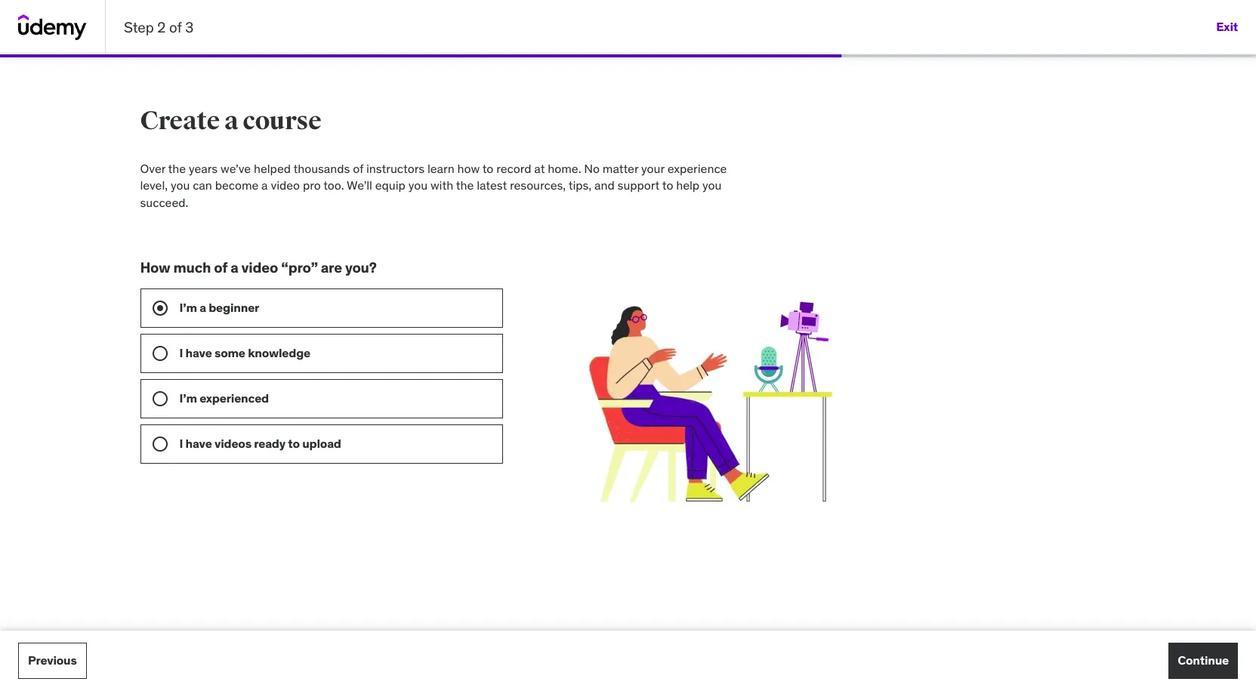 Task type: locate. For each thing, give the bounding box(es) containing it.
a inside over the years we've helped thousands of instructors learn how to record at home. no matter your experience level, you can become a video pro too. we'll equip you with the latest resources, tips, and support to help you succeed.
[[261, 178, 268, 193]]

i'm experienced
[[179, 391, 269, 406]]

have left "videos"
[[186, 436, 212, 451]]

equip
[[375, 178, 406, 193]]

2 horizontal spatial you
[[702, 178, 722, 193]]

1 you from the left
[[171, 178, 190, 193]]

2 horizontal spatial of
[[353, 161, 363, 176]]

0 vertical spatial video
[[271, 178, 300, 193]]

3
[[185, 18, 194, 36]]

thousands
[[293, 161, 350, 176]]

how
[[457, 161, 480, 176]]

1 vertical spatial have
[[186, 436, 212, 451]]

tips,
[[569, 178, 592, 193]]

how
[[140, 258, 170, 277]]

have
[[186, 345, 212, 360], [186, 436, 212, 451]]

i'm
[[179, 300, 197, 315], [179, 391, 197, 406]]

to up latest at the left top
[[482, 161, 494, 176]]

create
[[140, 105, 220, 137]]

step
[[124, 18, 154, 36]]

i
[[179, 345, 183, 360], [179, 436, 183, 451]]

experience
[[667, 161, 727, 176]]

over the years we've helped thousands of instructors learn how to record at home. no matter your experience level, you can become a video pro too. we'll equip you with the latest resources, tips, and support to help you succeed.
[[140, 161, 727, 210]]

you left "can"
[[171, 178, 190, 193]]

a
[[224, 105, 238, 137], [261, 178, 268, 193], [231, 258, 238, 277], [200, 300, 206, 315]]

2 have from the top
[[186, 436, 212, 451]]

i'm left the experienced
[[179, 391, 197, 406]]

experienced
[[200, 391, 269, 406]]

have left some on the left of the page
[[186, 345, 212, 360]]

1 vertical spatial of
[[353, 161, 363, 176]]

of right much
[[214, 258, 227, 277]]

the
[[168, 161, 186, 176], [456, 178, 474, 193]]

become
[[215, 178, 259, 193]]

0 vertical spatial i
[[179, 345, 183, 360]]

of right 2 at the left top of page
[[169, 18, 182, 36]]

to
[[482, 161, 494, 176], [662, 178, 673, 193], [288, 436, 300, 451]]

1 vertical spatial i
[[179, 436, 183, 451]]

of inside over the years we've helped thousands of instructors learn how to record at home. no matter your experience level, you can become a video pro too. we'll equip you with the latest resources, tips, and support to help you succeed.
[[353, 161, 363, 176]]

you
[[171, 178, 190, 193], [408, 178, 428, 193], [702, 178, 722, 193]]

i left "videos"
[[179, 436, 183, 451]]

to right ready
[[288, 436, 300, 451]]

0 vertical spatial the
[[168, 161, 186, 176]]

to left help on the top of the page
[[662, 178, 673, 193]]

you down experience
[[702, 178, 722, 193]]

1 i from the top
[[179, 345, 183, 360]]

i have some knowledge
[[179, 345, 310, 360]]

0 horizontal spatial to
[[288, 436, 300, 451]]

we'll
[[347, 178, 372, 193]]

can
[[193, 178, 212, 193]]

0 vertical spatial of
[[169, 18, 182, 36]]

udemy image
[[18, 14, 87, 40]]

2 vertical spatial of
[[214, 258, 227, 277]]

i left some on the left of the page
[[179, 345, 183, 360]]

previous
[[28, 653, 77, 668]]

record
[[496, 161, 531, 176]]

2 vertical spatial to
[[288, 436, 300, 451]]

course
[[243, 105, 321, 137]]

1 vertical spatial i'm
[[179, 391, 197, 406]]

you left with on the top left of the page
[[408, 178, 428, 193]]

the right over
[[168, 161, 186, 176]]

0 horizontal spatial of
[[169, 18, 182, 36]]

create a course
[[140, 105, 321, 137]]

step 2 of 3
[[124, 18, 194, 36]]

0 horizontal spatial you
[[171, 178, 190, 193]]

2
[[157, 18, 166, 36]]

i'm down much
[[179, 300, 197, 315]]

i'm for i'm experienced
[[179, 391, 197, 406]]

2 horizontal spatial to
[[662, 178, 673, 193]]

video down helped
[[271, 178, 300, 193]]

succeed.
[[140, 195, 188, 210]]

beginner
[[209, 300, 259, 315]]

1 i'm from the top
[[179, 300, 197, 315]]

0 vertical spatial i'm
[[179, 300, 197, 315]]

0 vertical spatial have
[[186, 345, 212, 360]]

how much of a video "pro" are you?
[[140, 258, 377, 277]]

1 horizontal spatial you
[[408, 178, 428, 193]]

step 2 of 3 element
[[0, 54, 842, 57]]

have for videos
[[186, 436, 212, 451]]

of for step 2 of 3
[[169, 18, 182, 36]]

video
[[271, 178, 300, 193], [241, 258, 278, 277]]

of up we'll
[[353, 161, 363, 176]]

1 horizontal spatial of
[[214, 258, 227, 277]]

your
[[641, 161, 665, 176]]

1 vertical spatial video
[[241, 258, 278, 277]]

knowledge
[[248, 345, 310, 360]]

1 have from the top
[[186, 345, 212, 360]]

1 horizontal spatial to
[[482, 161, 494, 176]]

2 i'm from the top
[[179, 391, 197, 406]]

a up we've
[[224, 105, 238, 137]]

a down helped
[[261, 178, 268, 193]]

1 horizontal spatial the
[[456, 178, 474, 193]]

of
[[169, 18, 182, 36], [353, 161, 363, 176], [214, 258, 227, 277]]

video left "pro" at the top
[[241, 258, 278, 277]]

the down how
[[456, 178, 474, 193]]

and
[[594, 178, 615, 193]]

2 i from the top
[[179, 436, 183, 451]]

1 vertical spatial to
[[662, 178, 673, 193]]

years
[[189, 161, 218, 176]]

video inside over the years we've helped thousands of instructors learn how to record at home. no matter your experience level, you can become a video pro too. we'll equip you with the latest resources, tips, and support to help you succeed.
[[271, 178, 300, 193]]



Task type: vqa. For each thing, say whether or not it's contained in the screenshot.
1,342,070 students 35 courses
no



Task type: describe. For each thing, give the bounding box(es) containing it.
2 you from the left
[[408, 178, 428, 193]]

some
[[214, 345, 245, 360]]

learn
[[428, 161, 455, 176]]

matter
[[603, 161, 638, 176]]

a left beginner
[[200, 300, 206, 315]]

latest
[[477, 178, 507, 193]]

pro
[[303, 178, 321, 193]]

i for i have videos ready to upload
[[179, 436, 183, 451]]

i for i have some knowledge
[[179, 345, 183, 360]]

0 horizontal spatial the
[[168, 161, 186, 176]]

level,
[[140, 178, 168, 193]]

are
[[321, 258, 342, 277]]

resources,
[[510, 178, 566, 193]]

helped
[[254, 161, 291, 176]]

with
[[430, 178, 453, 193]]

support
[[618, 178, 660, 193]]

much
[[173, 258, 211, 277]]

continue
[[1178, 653, 1229, 668]]

no
[[584, 161, 600, 176]]

home.
[[548, 161, 581, 176]]

over
[[140, 161, 165, 176]]

i'm for i'm a beginner
[[179, 300, 197, 315]]

ready
[[254, 436, 285, 451]]

upload
[[302, 436, 341, 451]]

0 vertical spatial to
[[482, 161, 494, 176]]

instructors
[[366, 161, 425, 176]]

exit
[[1216, 19, 1238, 34]]

1 vertical spatial the
[[456, 178, 474, 193]]

too.
[[323, 178, 344, 193]]

of for how much of a video "pro" are you?
[[214, 258, 227, 277]]

exit button
[[1216, 9, 1238, 45]]

3 you from the left
[[702, 178, 722, 193]]

a up beginner
[[231, 258, 238, 277]]

you?
[[345, 258, 377, 277]]

i have videos ready to upload
[[179, 436, 341, 451]]

"pro"
[[281, 258, 318, 277]]

have for some
[[186, 345, 212, 360]]

videos
[[214, 436, 251, 451]]

continue button
[[1169, 643, 1238, 679]]

at
[[534, 161, 545, 176]]

we've
[[221, 161, 251, 176]]

i'm a beginner
[[179, 300, 259, 315]]

previous button
[[18, 643, 87, 679]]

help
[[676, 178, 700, 193]]



